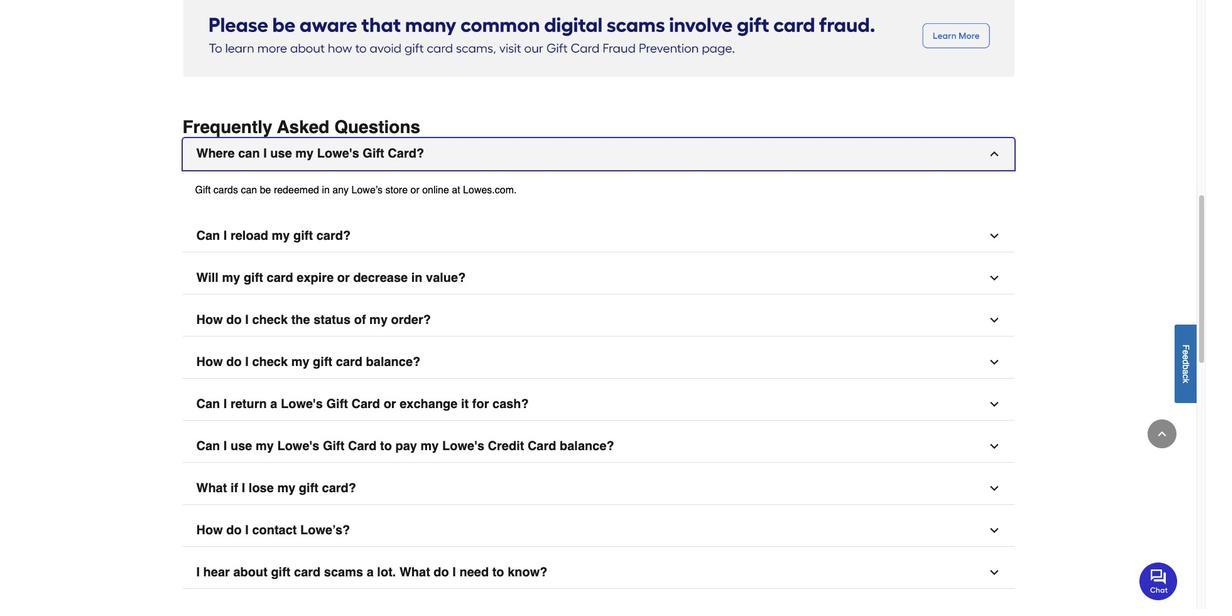 Task type: vqa. For each thing, say whether or not it's contained in the screenshot.
the bottom our
no



Task type: locate. For each thing, give the bounding box(es) containing it.
f e e d b a c k
[[1182, 345, 1192, 383]]

a right "return"
[[270, 397, 277, 412]]

my down asked
[[296, 146, 314, 161]]

can left be at the left of page
[[241, 185, 257, 196]]

in left 'any'
[[322, 185, 330, 196]]

exchange
[[400, 397, 458, 412]]

at
[[452, 185, 461, 196]]

can for can i reload my gift card?
[[196, 229, 220, 243]]

6 chevron down image from the top
[[988, 525, 1001, 537]]

or right store
[[411, 185, 420, 196]]

2 vertical spatial chevron down image
[[988, 567, 1001, 579]]

in
[[322, 185, 330, 196], [412, 271, 423, 285]]

chevron down image inside can i use my lowe's gift card to pay my lowe's credit card balance? button
[[988, 441, 1001, 453]]

3 can from the top
[[196, 439, 220, 454]]

my up lose
[[256, 439, 274, 454]]

lowe's up 'any'
[[317, 146, 359, 161]]

chevron up image inside scroll to top element
[[1157, 428, 1169, 441]]

cash?
[[493, 397, 529, 412]]

or inside button
[[384, 397, 396, 412]]

2 horizontal spatial a
[[1182, 370, 1192, 374]]

e up b
[[1182, 355, 1192, 360]]

how
[[196, 313, 223, 327], [196, 355, 223, 369], [196, 523, 223, 538]]

card up can i use my lowe's gift card to pay my lowe's credit card balance?
[[352, 397, 380, 412]]

1 check from the top
[[252, 313, 288, 327]]

for
[[473, 397, 489, 412]]

1 vertical spatial balance?
[[560, 439, 615, 454]]

questions
[[335, 117, 421, 137]]

gift
[[363, 146, 385, 161], [195, 185, 211, 196], [327, 397, 348, 412], [323, 439, 345, 454]]

0 horizontal spatial use
[[231, 439, 252, 454]]

i
[[263, 146, 267, 161], [224, 229, 227, 243], [245, 313, 249, 327], [245, 355, 249, 369], [224, 397, 227, 412], [224, 439, 227, 454], [242, 481, 245, 496], [245, 523, 249, 538], [196, 566, 200, 580], [453, 566, 456, 580]]

can
[[238, 146, 260, 161], [241, 185, 257, 196]]

0 horizontal spatial in
[[322, 185, 330, 196]]

card
[[352, 397, 380, 412], [348, 439, 377, 454], [528, 439, 557, 454]]

to inside can i use my lowe's gift card to pay my lowe's credit card balance? button
[[380, 439, 392, 454]]

check inside "how do i check my gift card balance?" button
[[252, 355, 288, 369]]

balance? down can i return a lowe's gift card or exchange it for cash? button at the bottom of page
[[560, 439, 615, 454]]

1 vertical spatial chevron down image
[[988, 398, 1001, 411]]

card down the of
[[336, 355, 363, 369]]

card? up lowe's?
[[322, 481, 356, 496]]

a left lot.
[[367, 566, 374, 580]]

0 vertical spatial check
[[252, 313, 288, 327]]

1 horizontal spatial card
[[294, 566, 321, 580]]

0 horizontal spatial or
[[337, 271, 350, 285]]

chevron down image
[[988, 230, 1001, 243], [988, 272, 1001, 285], [988, 314, 1001, 327], [988, 441, 1001, 453], [988, 483, 1001, 495], [988, 525, 1001, 537]]

use up if
[[231, 439, 252, 454]]

pay
[[396, 439, 417, 454]]

cards
[[214, 185, 238, 196]]

2 vertical spatial or
[[384, 397, 396, 412]]

0 horizontal spatial what
[[196, 481, 227, 496]]

1 horizontal spatial use
[[270, 146, 292, 161]]

0 vertical spatial chevron down image
[[988, 356, 1001, 369]]

1 horizontal spatial a
[[367, 566, 374, 580]]

2 vertical spatial card
[[294, 566, 321, 580]]

gift down can i return a lowe's gift card or exchange it for cash?
[[323, 439, 345, 454]]

to inside i hear about gift card scams a lot. what do i need to know? button
[[493, 566, 504, 580]]

use down the frequently asked questions
[[270, 146, 292, 161]]

2 horizontal spatial card
[[336, 355, 363, 369]]

2 vertical spatial can
[[196, 439, 220, 454]]

1 vertical spatial can
[[196, 397, 220, 412]]

of
[[354, 313, 366, 327]]

check inside how do i check the status of my order? button
[[252, 313, 288, 327]]

1 vertical spatial check
[[252, 355, 288, 369]]

chevron down image inside can i return a lowe's gift card or exchange it for cash? button
[[988, 398, 1001, 411]]

balance? down order?
[[366, 355, 421, 369]]

do for how do i check the status of my order?
[[226, 313, 242, 327]]

status
[[314, 313, 351, 327]]

to
[[380, 439, 392, 454], [493, 566, 504, 580]]

to right need
[[493, 566, 504, 580]]

3 chevron down image from the top
[[988, 314, 1001, 327]]

card? up will my gift card expire or decrease in value?
[[317, 229, 351, 243]]

or right expire
[[337, 271, 350, 285]]

0 vertical spatial card?
[[317, 229, 351, 243]]

5 chevron down image from the top
[[988, 483, 1001, 495]]

chevron down image inside will my gift card expire or decrease in value? button
[[988, 272, 1001, 285]]

0 vertical spatial in
[[322, 185, 330, 196]]

card left scams
[[294, 566, 321, 580]]

0 vertical spatial use
[[270, 146, 292, 161]]

1 vertical spatial a
[[270, 397, 277, 412]]

0 horizontal spatial chevron up image
[[988, 148, 1001, 160]]

how do i contact lowe's?
[[196, 523, 350, 538]]

balance?
[[366, 355, 421, 369], [560, 439, 615, 454]]

chevron down image inside what if i lose my gift card? button
[[988, 483, 1001, 495]]

e
[[1182, 350, 1192, 355], [1182, 355, 1192, 360]]

what right lot.
[[400, 566, 430, 580]]

check
[[252, 313, 288, 327], [252, 355, 288, 369]]

0 horizontal spatial a
[[270, 397, 277, 412]]

asked
[[277, 117, 330, 137]]

use
[[270, 146, 292, 161], [231, 439, 252, 454]]

0 horizontal spatial to
[[380, 439, 392, 454]]

1 chevron down image from the top
[[988, 356, 1001, 369]]

in left value?
[[412, 271, 423, 285]]

balance? inside can i use my lowe's gift card to pay my lowe's credit card balance? button
[[560, 439, 615, 454]]

2 chevron down image from the top
[[988, 272, 1001, 285]]

2 can from the top
[[196, 397, 220, 412]]

how do i contact lowe's? button
[[183, 515, 1015, 547]]

will my gift card expire or decrease in value?
[[196, 271, 466, 285]]

my
[[296, 146, 314, 161], [272, 229, 290, 243], [222, 271, 240, 285], [370, 313, 388, 327], [291, 355, 310, 369], [256, 439, 274, 454], [421, 439, 439, 454], [277, 481, 296, 496]]

check left the
[[252, 313, 288, 327]]

0 vertical spatial what
[[196, 481, 227, 496]]

my right the of
[[370, 313, 388, 327]]

1 horizontal spatial chevron up image
[[1157, 428, 1169, 441]]

chevron down image inside can i reload my gift card? button
[[988, 230, 1001, 243]]

k
[[1182, 379, 1192, 383]]

or
[[411, 185, 420, 196], [337, 271, 350, 285], [384, 397, 396, 412]]

a
[[1182, 370, 1192, 374], [270, 397, 277, 412], [367, 566, 374, 580]]

1 chevron down image from the top
[[988, 230, 1001, 243]]

f
[[1182, 345, 1192, 350]]

0 vertical spatial a
[[1182, 370, 1192, 374]]

2 chevron down image from the top
[[988, 398, 1001, 411]]

chevron down image for card?
[[988, 483, 1001, 495]]

gift inside can i return a lowe's gift card or exchange it for cash? button
[[327, 397, 348, 412]]

3 chevron down image from the top
[[988, 567, 1001, 579]]

0 horizontal spatial balance?
[[366, 355, 421, 369]]

a up k
[[1182, 370, 1192, 374]]

gift inside where can i use my lowe's gift card? 'button'
[[363, 146, 385, 161]]

0 vertical spatial how
[[196, 313, 223, 327]]

how do i check my gift card balance?
[[196, 355, 421, 369]]

card left expire
[[267, 271, 293, 285]]

scams
[[324, 566, 363, 580]]

i hear about gift card scams a lot. what do i need to know? button
[[183, 557, 1015, 589]]

chevron down image inside i hear about gift card scams a lot. what do i need to know? button
[[988, 567, 1001, 579]]

1 vertical spatial use
[[231, 439, 252, 454]]

1 vertical spatial or
[[337, 271, 350, 285]]

my down the
[[291, 355, 310, 369]]

can right where
[[238, 146, 260, 161]]

0 vertical spatial card
[[267, 271, 293, 285]]

1 vertical spatial in
[[412, 271, 423, 285]]

store
[[386, 185, 408, 196]]

1 vertical spatial card?
[[322, 481, 356, 496]]

do for how do i contact lowe's?
[[226, 523, 242, 538]]

chevron down image
[[988, 356, 1001, 369], [988, 398, 1001, 411], [988, 567, 1001, 579]]

expire
[[297, 271, 334, 285]]

card?
[[317, 229, 351, 243], [322, 481, 356, 496]]

redeemed
[[274, 185, 319, 196]]

3 how from the top
[[196, 523, 223, 538]]

card right the credit
[[528, 439, 557, 454]]

0 vertical spatial balance?
[[366, 355, 421, 369]]

2 horizontal spatial or
[[411, 185, 420, 196]]

1 horizontal spatial to
[[493, 566, 504, 580]]

4 chevron down image from the top
[[988, 441, 1001, 453]]

or left exchange
[[384, 397, 396, 412]]

1 horizontal spatial balance?
[[560, 439, 615, 454]]

1 vertical spatial chevron up image
[[1157, 428, 1169, 441]]

gift down how do i check my gift card balance?
[[327, 397, 348, 412]]

1 vertical spatial to
[[493, 566, 504, 580]]

gift
[[294, 229, 313, 243], [244, 271, 263, 285], [313, 355, 333, 369], [299, 481, 319, 496], [271, 566, 291, 580]]

0 vertical spatial chevron up image
[[988, 148, 1001, 160]]

1 vertical spatial how
[[196, 355, 223, 369]]

0 vertical spatial can
[[238, 146, 260, 161]]

can inside button
[[196, 229, 220, 243]]

0 vertical spatial to
[[380, 439, 392, 454]]

lowe's
[[317, 146, 359, 161], [281, 397, 323, 412], [277, 439, 320, 454], [443, 439, 485, 454]]

card down can i return a lowe's gift card or exchange it for cash?
[[348, 439, 377, 454]]

2 check from the top
[[252, 355, 288, 369]]

what if i lose my gift card? button
[[183, 473, 1015, 505]]

1 e from the top
[[1182, 350, 1192, 355]]

2 how from the top
[[196, 355, 223, 369]]

it
[[461, 397, 469, 412]]

be
[[260, 185, 271, 196]]

1 horizontal spatial or
[[384, 397, 396, 412]]

lowe's
[[352, 185, 383, 196]]

1 horizontal spatial in
[[412, 271, 423, 285]]

check up "return"
[[252, 355, 288, 369]]

1 how from the top
[[196, 313, 223, 327]]

lowe's down it
[[443, 439, 485, 454]]

can for can i return a lowe's gift card or exchange it for cash?
[[196, 397, 220, 412]]

contact
[[252, 523, 297, 538]]

can
[[196, 229, 220, 243], [196, 397, 220, 412], [196, 439, 220, 454]]

lowe's down how do i check my gift card balance?
[[281, 397, 323, 412]]

or inside button
[[337, 271, 350, 285]]

chevron up image inside where can i use my lowe's gift card? 'button'
[[988, 148, 1001, 160]]

gift down questions
[[363, 146, 385, 161]]

what
[[196, 481, 227, 496], [400, 566, 430, 580]]

to left pay
[[380, 439, 392, 454]]

chevron up image
[[988, 148, 1001, 160], [1157, 428, 1169, 441]]

how do i check the status of my order? button
[[183, 305, 1015, 337]]

1 can from the top
[[196, 229, 220, 243]]

will
[[196, 271, 219, 285]]

do
[[226, 313, 242, 327], [226, 355, 242, 369], [226, 523, 242, 538], [434, 566, 449, 580]]

can i return a lowe's gift card or exchange it for cash? button
[[183, 389, 1015, 421]]

e up d at the bottom right of page
[[1182, 350, 1192, 355]]

know?
[[508, 566, 548, 580]]

card
[[267, 271, 293, 285], [336, 355, 363, 369], [294, 566, 321, 580]]

my right pay
[[421, 439, 439, 454]]

where can i use my lowe's gift card?
[[196, 146, 424, 161]]

what left if
[[196, 481, 227, 496]]

chevron down image inside how do i check the status of my order? button
[[988, 314, 1001, 327]]

lowe's?
[[300, 523, 350, 538]]

1 vertical spatial what
[[400, 566, 430, 580]]

use inside 'button'
[[270, 146, 292, 161]]

0 vertical spatial can
[[196, 229, 220, 243]]

gift left the cards
[[195, 185, 211, 196]]

2 vertical spatial how
[[196, 523, 223, 538]]



Task type: describe. For each thing, give the bounding box(es) containing it.
i inside 'button'
[[263, 146, 267, 161]]

gift down reload
[[244, 271, 263, 285]]

will my gift card expire or decrease in value? button
[[183, 263, 1015, 295]]

chevron down image inside "how do i check my gift card balance?" button
[[988, 356, 1001, 369]]

if
[[231, 481, 238, 496]]

2 e from the top
[[1182, 355, 1192, 360]]

card?
[[388, 146, 424, 161]]

credit
[[488, 439, 524, 454]]

do for how do i check my gift card balance?
[[226, 355, 242, 369]]

c
[[1182, 374, 1192, 379]]

scroll to top element
[[1148, 420, 1177, 449]]

hear
[[203, 566, 230, 580]]

card for or
[[352, 397, 380, 412]]

balance? inside "how do i check my gift card balance?" button
[[366, 355, 421, 369]]

lose
[[249, 481, 274, 496]]

lowe's inside where can i use my lowe's gift card? 'button'
[[317, 146, 359, 161]]

0 vertical spatial or
[[411, 185, 420, 196]]

f e e d b a c k button
[[1175, 325, 1197, 403]]

in inside button
[[412, 271, 423, 285]]

lowe's inside can i return a lowe's gift card or exchange it for cash? button
[[281, 397, 323, 412]]

how for how do i contact lowe's?
[[196, 523, 223, 538]]

gift down how do i check the status of my order?
[[313, 355, 333, 369]]

gift right about
[[271, 566, 291, 580]]

about
[[233, 566, 268, 580]]

frequently
[[183, 117, 273, 137]]

can inside 'button'
[[238, 146, 260, 161]]

any
[[333, 185, 349, 196]]

many digital scams involve gift card fraud. visit our gift card fraud page to learn more. image
[[183, 0, 1015, 78]]

chevron down image for need
[[988, 567, 1001, 579]]

1 horizontal spatial what
[[400, 566, 430, 580]]

chevron down image inside how do i contact lowe's? button
[[988, 525, 1001, 537]]

how do i check my gift card balance? button
[[183, 347, 1015, 379]]

2 vertical spatial a
[[367, 566, 374, 580]]

chat invite button image
[[1140, 562, 1179, 601]]

need
[[460, 566, 489, 580]]

where
[[196, 146, 235, 161]]

online
[[423, 185, 449, 196]]

0 horizontal spatial card
[[267, 271, 293, 285]]

can i reload my gift card?
[[196, 229, 351, 243]]

my right lose
[[277, 481, 296, 496]]

the
[[291, 313, 310, 327]]

can i use my lowe's gift card to pay my lowe's credit card balance?
[[196, 439, 615, 454]]

where can i use my lowe's gift card? button
[[183, 138, 1015, 170]]

a inside button
[[270, 397, 277, 412]]

can i use my lowe's gift card to pay my lowe's credit card balance? button
[[183, 431, 1015, 463]]

how do i check the status of my order?
[[196, 313, 431, 327]]

frequently asked questions
[[183, 117, 421, 137]]

gift cards can be redeemed in any lowe's store or online at lowes.com.
[[195, 185, 517, 196]]

order?
[[391, 313, 431, 327]]

decrease
[[354, 271, 408, 285]]

value?
[[426, 271, 466, 285]]

chevron down image for of
[[988, 314, 1001, 327]]

my right will
[[222, 271, 240, 285]]

can i return a lowe's gift card or exchange it for cash?
[[196, 397, 529, 412]]

b
[[1182, 365, 1192, 370]]

my inside 'button'
[[296, 146, 314, 161]]

return
[[231, 397, 267, 412]]

d
[[1182, 360, 1192, 365]]

how for how do i check the status of my order?
[[196, 313, 223, 327]]

can i reload my gift card? button
[[183, 221, 1015, 253]]

how for how do i check my gift card balance?
[[196, 355, 223, 369]]

what if i lose my gift card?
[[196, 481, 356, 496]]

check for the
[[252, 313, 288, 327]]

lot.
[[377, 566, 396, 580]]

gift inside can i use my lowe's gift card to pay my lowe's credit card balance? button
[[323, 439, 345, 454]]

1 vertical spatial can
[[241, 185, 257, 196]]

lowe's up the what if i lose my gift card?
[[277, 439, 320, 454]]

chevron down image for cash?
[[988, 398, 1001, 411]]

gift up lowe's?
[[299, 481, 319, 496]]

gift up expire
[[294, 229, 313, 243]]

reload
[[231, 229, 268, 243]]

use inside button
[[231, 439, 252, 454]]

1 vertical spatial card
[[336, 355, 363, 369]]

chevron down image for decrease
[[988, 272, 1001, 285]]

my right reload
[[272, 229, 290, 243]]

card for to
[[348, 439, 377, 454]]

lowes.com.
[[463, 185, 517, 196]]

i hear about gift card scams a lot. what do i need to know?
[[196, 566, 548, 580]]

chevron down image for card
[[988, 441, 1001, 453]]

can for can i use my lowe's gift card to pay my lowe's credit card balance?
[[196, 439, 220, 454]]

check for my
[[252, 355, 288, 369]]



